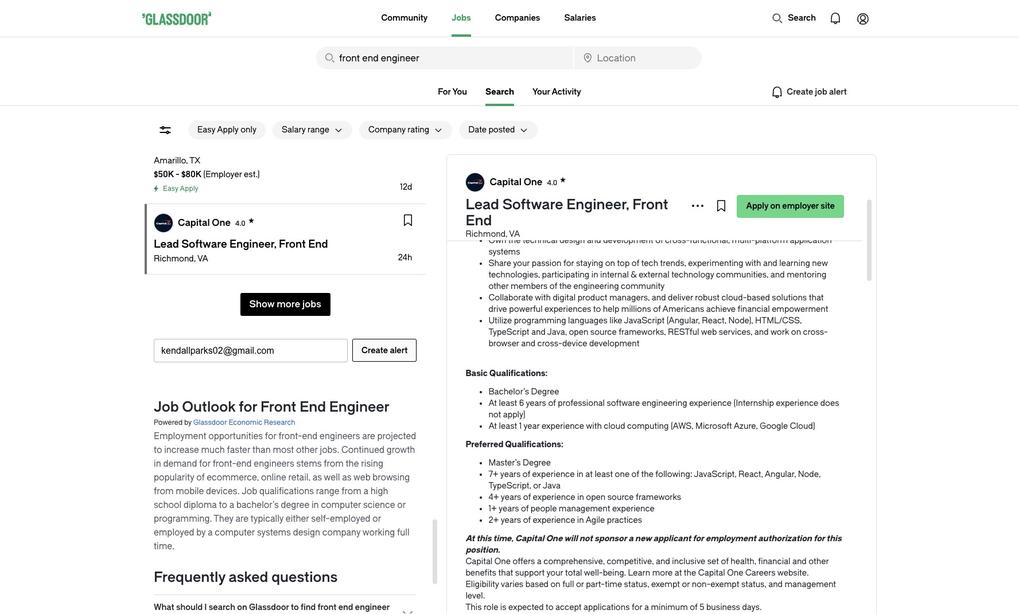 Task type: describe. For each thing, give the bounding box(es) containing it.
1 horizontal spatial end
[[302, 432, 318, 442]]

what for what you'll do:
[[466, 172, 487, 181]]

development up top
[[603, 236, 654, 246]]

of right one
[[632, 470, 639, 480]]

tx
[[190, 156, 200, 166]]

salaries link
[[564, 0, 596, 37]]

of right set
[[721, 557, 729, 567]]

easy apply
[[163, 185, 198, 193]]

the down participating
[[559, 282, 572, 292]]

do you love building and pioneering in the technology space? do you enjoy solving complex business problems in a fast-paced, collaborative, inclusive, and iterative delivery environment? at capital one, you'll be part of a big group of makers, breakers, doers and disruptors, who solve real problems and meet real customer needs. we are seeking front end software engineers who are passionate about using cutting-edge open source frameworks with emerging technologies. as a capital one lead software engineer, you'll have the opportunity to be on the forefront of driving a major transformation within capital one.
[[466, 80, 835, 158]]

apply inside apply on employer site button
[[746, 201, 769, 211]]

total
[[565, 569, 582, 579]]

opportunity
[[664, 137, 708, 147]]

technical
[[523, 236, 558, 246]]

search link
[[486, 87, 514, 106]]

1 vertical spatial engineers
[[254, 459, 294, 470]]

of up javascript on the bottom right of page
[[653, 305, 661, 315]]

rising
[[361, 459, 383, 470]]

1 vertical spatial real
[[542, 114, 556, 124]]

end inside the work with a team of developers with deep experience in distributed microservices and full stack systems perform software development on front end applications leveraging a test-driven development pattern own the technical design and development of cross-functional, multi-platform application systems share your passion for staying on top of tech trends, experimenting with and learning new technologies, participating in internal & external technology communities, and mentoring other members of the engineering community collaborate with digital product managers, and deliver robust cloud-based solutions that drive powerful experiences to help millions of americans achieve financial empowerment utilize programming languages like javascript (angular, react, node), html/css, typescript and java, open source frameworks, restful web services, and work on cross- browser and cross-device development
[[644, 213, 659, 223]]

richmond, va
[[154, 254, 208, 264]]

participating
[[542, 270, 590, 280]]

to inside capital one offers a comprehensive, competitive, and inclusive set of health, financial and other benefits that support your total well-being. learn more at the capital one careers website. eligibility varies based on full or part-time status, exempt or non-exempt status, and management level. this role is expected to accept applications for a minimum of 5 business days.
[[546, 603, 554, 613]]

va inside lead software engineer, front end richmond, va
[[509, 230, 520, 239]]

i
[[205, 603, 207, 613]]

in left distributed
[[693, 190, 700, 200]]

salaries
[[564, 13, 596, 23]]

easy for easy apply only
[[197, 125, 215, 135]]

Search location field
[[574, 46, 702, 69]]

end inside plano 1 (31061), united states of america, plano, texas lead software engineer, front end
[[583, 68, 598, 78]]

design inside the work with a team of developers with deep experience in distributed microservices and full stack systems perform software development on front end applications leveraging a test-driven development pattern own the technical design and development of cross-functional, multi-platform application systems share your passion for staying on top of tech trends, experimenting with and learning new technologies, participating in internal & external technology communities, and mentoring other members of the engineering community collaborate with digital product managers, and deliver robust cloud-based solutions that drive powerful experiences to help millions of americans achieve financial empowerment utilize programming languages like javascript (angular, react, node), html/css, typescript and java, open source frameworks, restful web services, and work on cross- browser and cross-device development
[[560, 236, 585, 246]]

1 you from the left
[[479, 80, 493, 90]]

years right 1+
[[499, 505, 519, 514]]

1 horizontal spatial front-
[[279, 432, 302, 442]]

your inside capital one offers a comprehensive, competitive, and inclusive set of health, financial and other benefits that support your total well-being. learn more at the capital one careers website. eligibility varies based on full or part-time status, exempt or non-exempt status, and management level. this role is expected to accept applications for a minimum of 5 business days.
[[547, 569, 563, 579]]

meet
[[520, 114, 540, 124]]

va inside "jobs list" element
[[197, 254, 208, 264]]

practices
[[607, 516, 642, 526]]

on up top
[[610, 213, 619, 223]]

open inside master's degree 7+ years of experience in at least one of the following: javascript, react, angular, node, typescript, or java 4+ years of experience in open source frameworks 1+ years of people management experience 2+ years of experience in agile practices
[[586, 493, 606, 503]]

design inside the job outlook for front end engineer powered by glassdoor economic research employment opportunities for front-end engineers are projected to increase much faster than most other jobs. continued growth in demand for front-end engineers stems from the rising popularity of ecommerce, online retail, as well as web browsing from mobile devices. job qualifications range from a high school diploma to a bachelor's degree in computer science or programming. they are typically either self-employed or employed by a computer systems design company working full time.
[[293, 528, 320, 538]]

applicant
[[654, 534, 691, 544]]

a left team
[[528, 190, 533, 200]]

increase
[[164, 445, 199, 456]]

1 inside plano 1 (31061), united states of america, plano, texas lead software engineer, front end
[[490, 57, 492, 67]]

years right 2+
[[501, 516, 521, 526]]

0 vertical spatial least
[[499, 399, 517, 409]]

0 vertical spatial systems
[[511, 201, 543, 211]]

well-
[[584, 569, 603, 579]]

business inside capital one offers a comprehensive, competitive, and inclusive set of health, financial and other benefits that support your total well-being. learn more at the capital one careers website. eligibility varies based on full or part-time status, exempt or non-exempt status, and management level. this role is expected to accept applications for a minimum of 5 business days.
[[707, 603, 740, 613]]

or up working at the bottom left of page
[[373, 514, 381, 525]]

united
[[522, 57, 548, 67]]

react, inside the work with a team of developers with deep experience in distributed microservices and full stack systems perform software development on front end applications leveraging a test-driven development pattern own the technical design and development of cross-functional, multi-platform application systems share your passion for staying on top of tech trends, experimenting with and learning new technologies, participating in internal & external technology communities, and mentoring other members of the engineering community collaborate with digital product managers, and deliver robust cloud-based solutions that drive powerful experiences to help millions of americans achieve financial empowerment utilize programming languages like javascript (angular, react, node), html/css, typescript and java, open source frameworks, restful web services, and work on cross- browser and cross-device development
[[702, 316, 727, 326]]

and down typescript
[[521, 339, 536, 349]]

1 vertical spatial by
[[196, 528, 206, 538]]

2 exempt from the left
[[711, 580, 740, 590]]

management inside master's degree 7+ years of experience in at least one of the following: javascript, react, angular, node, typescript, or java 4+ years of experience in open source frameworks 1+ years of people management experience 2+ years of experience in agile practices
[[559, 505, 610, 514]]

in up collaborative,
[[604, 80, 611, 90]]

and up "doers"
[[691, 91, 705, 101]]

and down "community"
[[652, 293, 666, 303]]

frameworks inside do you love building and pioneering in the technology space? do you enjoy solving complex business problems in a fast-paced, collaborative, inclusive, and iterative delivery environment? at capital one, you'll be part of a big group of makers, breakers, doers and disruptors, who solve real problems and meet real customer needs. we are seeking front end software engineers who are passionate about using cutting-edge open source frameworks with emerging technologies. as a capital one lead software engineer, you'll have the opportunity to be on the forefront of driving a major transformation within capital one.
[[658, 126, 703, 135]]

or left 'non-'
[[682, 580, 690, 590]]

at inside do you love building and pioneering in the technology space? do you enjoy solving complex business problems in a fast-paced, collaborative, inclusive, and iterative delivery environment? at capital one, you'll be part of a big group of makers, breakers, doers and disruptors, who solve real problems and meet real customer needs. we are seeking front end software engineers who are passionate about using cutting-edge open source frameworks with emerging technologies. as a capital one lead software engineer, you'll have the opportunity to be on the forefront of driving a major transformation within capital one.
[[825, 91, 833, 101]]

systems inside the job outlook for front end engineer powered by glassdoor economic research employment opportunities for front-end engineers are projected to increase much faster than most other jobs. continued growth in demand for front-end engineers stems from the rising popularity of ecommerce, online retail, as well as web browsing from mobile devices. job qualifications range from a high school diploma to a bachelor's degree in computer science or programming. they are typically either self-employed or employed by a computer systems design company working full time.
[[257, 528, 291, 538]]

internal
[[600, 270, 629, 280]]

with down do:
[[510, 190, 526, 200]]

qualifications: for basic qualifications:
[[490, 369, 548, 379]]

range inside the job outlook for front end engineer powered by glassdoor economic research employment opportunities for front-end engineers are projected to increase much faster than most other jobs. continued growth in demand for front-end engineers stems from the rising popularity of ecommerce, online retail, as well as web browsing from mobile devices. job qualifications range from a high school diploma to a bachelor's degree in computer science or programming. they are typically either self-employed or employed by a computer systems design company working full time.
[[316, 487, 340, 497]]

engineer
[[329, 399, 390, 416]]

community
[[381, 13, 428, 23]]

with inside bachelor's degree at least 6 years of professional software engineering experience (internship experience does not apply) at least 1 year experience with cloud computing (aws, microsoft azure, google cloud)
[[586, 422, 602, 432]]

and up the website.
[[793, 557, 807, 567]]

end inside the job outlook for front end engineer powered by glassdoor economic research employment opportunities for front-end engineers are projected to increase much faster than most other jobs. continued growth in demand for front-end engineers stems from the rising popularity of ecommerce, online retail, as well as web browsing from mobile devices. job qualifications range from a high school diploma to a bachelor's degree in computer science or programming. they are typically either self-employed or employed by a computer systems design company working full time.
[[300, 399, 326, 416]]

experience down professional
[[542, 422, 584, 432]]

for up economic
[[239, 399, 257, 416]]

expected
[[509, 603, 544, 613]]

experience down people
[[533, 516, 575, 526]]

richmond, inside "jobs list" element
[[154, 254, 196, 264]]

0 horizontal spatial be
[[536, 103, 546, 113]]

date posted button
[[459, 121, 515, 139]]

0 horizontal spatial computer
[[215, 528, 255, 538]]

time.
[[154, 542, 175, 552]]

development down "like"
[[589, 339, 640, 349]]

in up will
[[577, 493, 584, 503]]

java,
[[547, 328, 567, 338]]

new inside the work with a team of developers with deep experience in distributed microservices and full stack systems perform software development on front end applications leveraging a test-driven development pattern own the technical design and development of cross-functional, multi-platform application systems share your passion for staying on top of tech trends, experimenting with and learning new technologies, participating in internal & external technology communities, and mentoring other members of the engineering community collaborate with digital product managers, and deliver robust cloud-based solutions that drive powerful experiences to help millions of americans achieve financial empowerment utilize programming languages like javascript (angular, react, node), html/css, typescript and java, open source frameworks, restful web services, and work on cross- browser and cross-device development
[[812, 259, 828, 269]]

(aws,
[[671, 422, 694, 432]]

multi-
[[732, 236, 755, 246]]

and down "careers"
[[769, 580, 783, 590]]

from up school
[[154, 487, 174, 497]]

full inside the work with a team of developers with deep experience in distributed microservices and full stack systems perform software development on front end applications leveraging a test-driven development pattern own the technical design and development of cross-functional, multi-platform application systems share your passion for staying on top of tech trends, experimenting with and learning new technologies, participating in internal & external technology communities, and mentoring other members of the engineering community collaborate with digital product managers, and deliver robust cloud-based solutions that drive powerful experiences to help millions of americans achieve financial empowerment utilize programming languages like javascript (angular, react, node), html/css, typescript and java, open source frameworks, restful web services, and work on cross- browser and cross-device development
[[817, 190, 828, 200]]

of down people
[[523, 516, 531, 526]]

from up well
[[324, 459, 344, 470]]

on inside what should i search on glassdoor to find front end engineer
[[237, 603, 247, 613]]

robust
[[695, 293, 720, 303]]

experience inside the work with a team of developers with deep experience in distributed microservices and full stack systems perform software development on front end applications leveraging a test-driven development pattern own the technical design and development of cross-functional, multi-platform application systems share your passion for staying on top of tech trends, experimenting with and learning new technologies, participating in internal & external technology communities, and mentoring other members of the engineering community collaborate with digital product managers, and deliver robust cloud-based solutions that drive powerful experiences to help millions of americans achieve financial empowerment utilize programming languages like javascript (angular, react, node), html/css, typescript and java, open source frameworks, restful web services, and work on cross- browser and cross-device development
[[649, 190, 691, 200]]

team
[[535, 190, 554, 200]]

position.
[[466, 546, 500, 556]]

at up preferred
[[489, 422, 497, 432]]

0 horizontal spatial who
[[780, 103, 796, 113]]

microsoft
[[696, 422, 732, 432]]

experience up cloud)
[[776, 399, 819, 409]]

24h
[[398, 253, 412, 263]]

in down building
[[540, 91, 547, 101]]

12d
[[400, 183, 412, 192]]

powered
[[154, 419, 183, 427]]

development down developers at the right top of page
[[557, 213, 608, 223]]

full inside the job outlook for front end engineer powered by glassdoor economic research employment opportunities for front-end engineers are projected to increase much faster than most other jobs. continued growth in demand for front-end engineers stems from the rising popularity of ecommerce, online retail, as well as web browsing from mobile devices. job qualifications range from a high school diploma to a bachelor's degree in computer science or programming. they are typically either self-employed or employed by a computer systems design company working full time.
[[397, 528, 410, 538]]

inclusive,
[[654, 91, 689, 101]]

in left one
[[577, 470, 584, 480]]

capital left one.
[[574, 149, 600, 158]]

and up fast-
[[545, 80, 559, 90]]

of up the &
[[632, 259, 640, 269]]

and down learning
[[771, 270, 785, 280]]

experience up practices
[[612, 505, 655, 514]]

4.0 inside "jobs list" element
[[235, 220, 246, 228]]

none field search keyword
[[316, 46, 573, 69]]

$80k
[[181, 170, 201, 180]]

a left minimum
[[645, 603, 649, 613]]

0 vertical spatial problems
[[502, 91, 538, 101]]

with up communities,
[[745, 259, 761, 269]]

and down platform
[[763, 259, 778, 269]]

one up team
[[524, 177, 543, 187]]

of left people
[[521, 505, 529, 514]]

stack
[[489, 201, 509, 211]]

companies
[[495, 13, 540, 23]]

for down much
[[199, 459, 211, 470]]

other inside capital one offers a comprehensive, competitive, and inclusive set of health, financial and other benefits that support your total well-being. learn more at the capital one careers website. eligibility varies based on full or part-time status, exempt or non-exempt status, and management level. this role is expected to accept applications for a minimum of 5 business days.
[[809, 557, 829, 567]]

from left high
[[342, 487, 361, 497]]

for up inclusive
[[693, 534, 704, 544]]

based inside capital one offers a comprehensive, competitive, and inclusive set of health, financial and other benefits that support your total well-being. learn more at the capital one careers website. eligibility varies based on full or part-time status, exempt or non-exempt status, and management level. this role is expected to accept applications for a minimum of 5 business days.
[[526, 580, 549, 590]]

set
[[708, 557, 719, 567]]

capital up 'major'
[[466, 137, 493, 147]]

of left 5
[[690, 603, 698, 613]]

the inside the job outlook for front end engineer powered by glassdoor economic research employment opportunities for front-end engineers are projected to increase much faster than most other jobs. continued growth in demand for front-end engineers stems from the rising popularity of ecommerce, online retail, as well as web browsing from mobile devices. job qualifications range from a high school diploma to a bachelor's degree in computer science or programming. they are typically either self-employed or employed by a computer systems design company working full time.
[[346, 459, 359, 470]]

capital one for the right capital one logo
[[490, 177, 543, 187]]

capital up date
[[466, 103, 493, 113]]

for
[[438, 87, 451, 97]]

of up people
[[523, 493, 531, 503]]

0 vertical spatial engineers
[[320, 432, 360, 442]]

software inside the work with a team of developers with deep experience in distributed microservices and full stack systems perform software development on front end applications leveraging a test-driven development pattern own the technical design and development of cross-functional, multi-platform application systems share your passion for staying on top of tech trends, experimenting with and learning new technologies, participating in internal & external technology communities, and mentoring other members of the engineering community collaborate with digital product managers, and deliver robust cloud-based solutions that drive powerful experiences to help millions of americans achieve financial empowerment utilize programming languages like javascript (angular, react, node), html/css, typescript and java, open source frameworks, restful web services, and work on cross- browser and cross-device development
[[522, 213, 555, 223]]

science
[[363, 501, 395, 511]]

&
[[631, 270, 637, 280]]

capital one offers a comprehensive, competitive, and inclusive set of health, financial and other benefits that support your total well-being. learn more at the capital one careers website. eligibility varies based on full or part-time status, exempt or non-exempt status, and management level. this role is expected to accept applications for a minimum of 5 business days.
[[466, 557, 836, 613]]

engineering inside bachelor's degree at least 6 years of professional software engineering experience (internship experience does not apply) at least 1 year experience with cloud computing (aws, microsoft azure, google cloud)
[[642, 399, 687, 409]]

emerging
[[723, 126, 759, 135]]

easy for easy apply
[[163, 185, 178, 193]]

0 horizontal spatial front-
[[213, 459, 236, 470]]

of inside the job outlook for front end engineer powered by glassdoor economic research employment opportunities for front-end engineers are projected to increase much faster than most other jobs. continued growth in demand for front-end engineers stems from the rising popularity of ecommerce, online retail, as well as web browsing from mobile devices. job qualifications range from a high school diploma to a bachelor's degree in computer science or programming. they are typically either self-employed or employed by a computer systems design company working full time.
[[196, 473, 205, 483]]

or right science
[[397, 501, 406, 511]]

pioneering
[[561, 80, 602, 90]]

end inside lead software engineer, front end richmond, va
[[466, 213, 492, 229]]

the inside capital one offers a comprehensive, competitive, and inclusive set of health, financial and other benefits that support your total well-being. learn more at the capital one careers website. eligibility varies based on full or part-time status, exempt or non-exempt status, and management level. this role is expected to accept applications for a minimum of 5 business days.
[[684, 569, 696, 579]]

engineering inside the work with a team of developers with deep experience in distributed microservices and full stack systems perform software development on front end applications leveraging a test-driven development pattern own the technical design and development of cross-functional, multi-platform application systems share your passion for staying on top of tech trends, experimenting with and learning new technologies, participating in internal & external technology communities, and mentoring other members of the engineering community collaborate with digital product managers, and deliver robust cloud-based solutions that drive powerful experiences to help millions of americans achieve financial empowerment utilize programming languages like javascript (angular, react, node), html/css, typescript and java, open source frameworks, restful web services, and work on cross- browser and cross-device development
[[574, 282, 619, 292]]

0 horizontal spatial cross-
[[538, 339, 562, 349]]

powerful
[[509, 305, 543, 315]]

of right team
[[556, 190, 564, 200]]

other inside the job outlook for front end engineer powered by glassdoor economic research employment opportunities for front-end engineers are projected to increase much faster than most other jobs. continued growth in demand for front-end engineers stems from the rising popularity of ecommerce, online retail, as well as web browsing from mobile devices. job qualifications range from a high school diploma to a bachelor's degree in computer science or programming. they are typically either self-employed or employed by a computer systems design company working full time.
[[296, 445, 318, 456]]

of up "tech"
[[656, 236, 663, 246]]

1 do from the left
[[466, 80, 477, 90]]

on right work
[[791, 328, 801, 338]]

at inside master's degree 7+ years of experience in at least one of the following: javascript, react, angular, node, typescript, or java 4+ years of experience in open source frameworks 1+ years of people management experience 2+ years of experience in agile practices
[[586, 470, 593, 480]]

a left the 'big'
[[575, 103, 579, 113]]

one inside at this time, capital one will not sponsor a new applicant for employment authorization for this position.
[[546, 534, 563, 544]]

time,
[[493, 534, 514, 544]]

Enter email address email field
[[154, 340, 347, 362]]

amarillo, tx $50k - $80k (employer est.)
[[154, 156, 260, 180]]

master's
[[489, 459, 521, 468]]

in left agile
[[577, 516, 584, 526]]

you'll
[[608, 137, 628, 147]]

software up emerging
[[723, 114, 758, 124]]

glassdoor inside what should i search on glassdoor to find front end engineer
[[249, 603, 289, 613]]

easy apply only button
[[188, 121, 266, 139]]

search button
[[766, 7, 822, 30]]

are right they
[[236, 514, 249, 525]]

a down devices. job
[[229, 501, 234, 511]]

capital down set
[[698, 569, 725, 579]]

a up support on the bottom of the page
[[537, 557, 542, 567]]

of up "typescript,"
[[523, 470, 530, 480]]

transformation
[[490, 149, 547, 158]]

1 status, from the left
[[624, 580, 649, 590]]

in down staying
[[592, 270, 598, 280]]

1 vertical spatial search
[[486, 87, 514, 97]]

1 vertical spatial systems
[[489, 247, 520, 257]]

front inside the work with a team of developers with deep experience in distributed microservices and full stack systems perform software development on front end applications leveraging a test-driven development pattern own the technical design and development of cross-functional, multi-platform application systems share your passion for staying on top of tech trends, experimenting with and learning new technologies, participating in internal & external technology communities, and mentoring other members of the engineering community collaborate with digital product managers, and deliver robust cloud-based solutions that drive powerful experiences to help millions of americans achieve financial empowerment utilize programming languages like javascript (angular, react, node), html/css, typescript and java, open source frameworks, restful web services, and work on cross- browser and cross-device development
[[621, 213, 642, 223]]

a right the as
[[827, 126, 831, 135]]

company
[[368, 125, 406, 135]]

paced,
[[573, 91, 599, 101]]

engineer, inside plano 1 (31061), united states of america, plano, texas lead software engineer, front end
[[524, 68, 559, 78]]

1 vertical spatial problems
[[466, 114, 502, 124]]

collaborate
[[489, 293, 533, 303]]

source inside master's degree 7+ years of experience in at least one of the following: javascript, react, angular, node, typescript, or java 4+ years of experience in open source frameworks 1+ years of people management experience 2+ years of experience in agile practices
[[608, 493, 634, 503]]

on inside capital one offers a comprehensive, competitive, and inclusive set of health, financial and other benefits that support your total well-being. learn more at the capital one careers website. eligibility varies based on full or part-time status, exempt or non-exempt status, and management level. this role is expected to accept applications for a minimum of 5 business days.
[[551, 580, 561, 590]]

employment
[[706, 534, 757, 544]]

tech
[[642, 259, 658, 269]]

one.
[[602, 149, 621, 158]]

0 horizontal spatial employed
[[154, 528, 194, 538]]

in up popularity
[[154, 459, 161, 470]]

leveraging
[[710, 213, 749, 223]]

and up staying
[[587, 236, 601, 246]]

open filter menu image
[[158, 123, 172, 137]]

software inside lead software engineer, front end richmond, va
[[503, 197, 563, 213]]

open inside do you love building and pioneering in the technology space? do you enjoy solving complex business problems in a fast-paced, collaborative, inclusive, and iterative delivery environment? at capital one, you'll be part of a big group of makers, breakers, doers and disruptors, who solve real problems and meet real customer needs. we are seeking front end software engineers who are passionate about using cutting-edge open source frameworks with emerging technologies. as a capital one lead software engineer, you'll have the opportunity to be on the forefront of driving a major transformation within capital one.
[[608, 126, 627, 135]]

passion
[[532, 259, 562, 269]]

community link
[[381, 0, 428, 37]]

for right authorization
[[814, 534, 825, 544]]

your activity link
[[533, 87, 581, 97]]

community
[[621, 282, 665, 292]]

1 vertical spatial least
[[499, 422, 517, 432]]

react, inside master's degree 7+ years of experience in at least one of the following: javascript, react, angular, node, typescript, or java 4+ years of experience in open source frameworks 1+ years of people management experience 2+ years of experience in agile practices
[[739, 470, 763, 480]]

of down fast-
[[565, 103, 573, 113]]

of down the technologies.
[[793, 137, 801, 147]]

experience up java
[[532, 470, 575, 480]]

developers
[[566, 190, 608, 200]]

and up more at bottom right
[[656, 557, 670, 567]]

for inside capital one offers a comprehensive, competitive, and inclusive set of health, financial and other benefits that support your total well-being. learn more at the capital one careers website. eligibility varies based on full or part-time status, exempt or non-exempt status, and management level. this role is expected to accept applications for a minimum of 5 business days.
[[632, 603, 643, 613]]

platform
[[755, 236, 788, 246]]

2 as from the left
[[342, 473, 352, 483]]

year
[[524, 422, 540, 432]]

employer
[[783, 201, 819, 211]]

angular,
[[765, 470, 796, 480]]

a up part
[[549, 91, 553, 101]]

a right driving at top
[[830, 137, 835, 147]]

javascript,
[[694, 470, 737, 480]]

one left offers
[[495, 557, 511, 567]]

one
[[615, 470, 630, 480]]

years up "typescript,"
[[500, 470, 521, 480]]

date posted
[[469, 125, 515, 135]]

capital up work at the left top of page
[[490, 177, 522, 187]]

development down perform on the top of page
[[489, 224, 539, 234]]

richmond, inside lead software engineer, front end richmond, va
[[466, 230, 508, 239]]

to inside the work with a team of developers with deep experience in distributed microservices and full stack systems perform software development on front end applications leveraging a test-driven development pattern own the technical design and development of cross-functional, multi-platform application systems share your passion for staying on top of tech trends, experimenting with and learning new technologies, participating in internal & external technology communities, and mentoring other members of the engineering community collaborate with digital product managers, and deliver robust cloud-based solutions that drive powerful experiences to help millions of americans achieve financial empowerment utilize programming languages like javascript (angular, react, node), html/css, typescript and java, open source frameworks, restful web services, and work on cross- browser and cross-device development
[[593, 305, 601, 315]]

device
[[562, 339, 587, 349]]

none field search location
[[574, 46, 702, 69]]

new inside at this time, capital one will not sponsor a new applicant for employment authorization for this position.
[[635, 534, 652, 544]]

we
[[624, 114, 636, 124]]

at inside at this time, capital one will not sponsor a new applicant for employment authorization for this position.
[[466, 534, 475, 544]]

solve
[[798, 103, 818, 113]]

of inside plano 1 (31061), united states of america, plano, texas lead software engineer, front end
[[576, 57, 584, 67]]

financial inside the work with a team of developers with deep experience in distributed microservices and full stack systems perform software development on front end applications leveraging a test-driven development pattern own the technical design and development of cross-functional, multi-platform application systems share your passion for staying on top of tech trends, experimenting with and learning new technologies, participating in internal & external technology communities, and mentoring other members of the engineering community collaborate with digital product managers, and deliver robust cloud-based solutions that drive powerful experiences to help millions of americans achieve financial empowerment utilize programming languages like javascript (angular, react, node), html/css, typescript and java, open source frameworks, restful web services, and work on cross- browser and cross-device development
[[738, 305, 770, 315]]

software inside bachelor's degree at least 6 years of professional software engineering experience (internship experience does not apply) at least 1 year experience with cloud computing (aws, microsoft azure, google cloud)
[[607, 399, 640, 409]]

the inside master's degree 7+ years of experience in at least one of the following: javascript, react, angular, node, typescript, or java 4+ years of experience in open source frameworks 1+ years of people management experience 2+ years of experience in agile practices
[[641, 470, 654, 480]]

frameworks inside master's degree 7+ years of experience in at least one of the following: javascript, react, angular, node, typescript, or java 4+ years of experience in open source frameworks 1+ years of people management experience 2+ years of experience in agile practices
[[636, 493, 681, 503]]

economic
[[229, 419, 262, 427]]

(31061),
[[494, 57, 520, 67]]

one inside "jobs list" element
[[212, 217, 231, 228]]

lead inside do you love building and pioneering in the technology space? do you enjoy solving complex business problems in a fast-paced, collaborative, inclusive, and iterative delivery environment? at capital one, you'll be part of a big group of makers, breakers, doers and disruptors, who solve real problems and meet real customer needs. we are seeking front end software engineers who are passionate about using cutting-edge open source frameworks with emerging technologies. as a capital one lead software engineer, you'll have the opportunity to be on the forefront of driving a major transformation within capital one.
[[513, 137, 532, 147]]

are up the as
[[818, 114, 830, 124]]

0 vertical spatial real
[[820, 103, 834, 113]]

experience down java
[[533, 493, 575, 503]]

source inside do you love building and pioneering in the technology space? do you enjoy solving complex business problems in a fast-paced, collaborative, inclusive, and iterative delivery environment? at capital one, you'll be part of a big group of makers, breakers, doers and disruptors, who solve real problems and meet real customer needs. we are seeking front end software engineers who are passionate about using cutting-edge open source frameworks with emerging technologies. as a capital one lead software engineer, you'll have the opportunity to be on the forefront of driving a major transformation within capital one.
[[629, 126, 656, 135]]

and left work
[[755, 328, 769, 338]]

edge
[[587, 126, 606, 135]]

0 vertical spatial 4.0
[[547, 179, 557, 187]]

inclusive
[[672, 557, 706, 567]]

space?
[[671, 80, 698, 90]]

the up collaborative,
[[613, 80, 625, 90]]

faster
[[227, 445, 250, 456]]

not inside at this time, capital one will not sponsor a new applicant for employment authorization for this position.
[[580, 534, 593, 544]]

-
[[176, 170, 179, 180]]

1 horizontal spatial who
[[800, 114, 816, 124]]

applications
[[660, 213, 708, 223]]

your inside the work with a team of developers with deep experience in distributed microservices and full stack systems perform software development on front end applications leveraging a test-driven development pattern own the technical design and development of cross-functional, multi-platform application systems share your passion for staying on top of tech trends, experimenting with and learning new technologies, participating in internal & external technology communities, and mentoring other members of the engineering community collaborate with digital product managers, and deliver robust cloud-based solutions that drive powerful experiences to help millions of americans achieve financial empowerment utilize programming languages like javascript (angular, react, node), html/css, typescript and java, open source frameworks, restful web services, and work on cross- browser and cross-device development
[[513, 259, 530, 269]]

open inside the work with a team of developers with deep experience in distributed microservices and full stack systems perform software development on front end applications leveraging a test-driven development pattern own the technical design and development of cross-functional, multi-platform application systems share your passion for staying on top of tech trends, experimenting with and learning new technologies, participating in internal & external technology communities, and mentoring other members of the engineering community collaborate with digital product managers, and deliver robust cloud-based solutions that drive powerful experiences to help millions of americans achieve financial empowerment utilize programming languages like javascript (angular, react, node), html/css, typescript and java, open source frameworks, restful web services, and work on cross- browser and cross-device development
[[569, 328, 589, 338]]

on up internal
[[605, 259, 615, 269]]

1 this from the left
[[476, 534, 492, 544]]

and down iterative
[[721, 103, 736, 113]]

front inside do you love building and pioneering in the technology space? do you enjoy solving complex business problems in a fast-paced, collaborative, inclusive, and iterative delivery environment? at capital one, you'll be part of a big group of makers, breakers, doers and disruptors, who solve real problems and meet real customer needs. we are seeking front end software engineers who are passionate about using cutting-edge open source frameworks with emerging technologies. as a capital one lead software engineer, you'll have the opportunity to be on the forefront of driving a major transformation within capital one.
[[684, 114, 704, 124]]

full inside capital one offers a comprehensive, competitive, and inclusive set of health, financial and other benefits that support your total well-being. learn more at the capital one careers website. eligibility varies based on full or part-time status, exempt or non-exempt status, and management level. this role is expected to accept applications for a minimum of 5 business days.
[[563, 580, 574, 590]]



Task type: locate. For each thing, give the bounding box(es) containing it.
business right 5
[[707, 603, 740, 613]]

to up they
[[219, 501, 227, 511]]

1 vertical spatial design
[[293, 528, 320, 538]]

0 vertical spatial apply
[[217, 125, 239, 135]]

and up employer
[[801, 190, 815, 200]]

disruptors,
[[738, 103, 778, 113]]

react, down achieve
[[702, 316, 727, 326]]

capital one up work at the left top of page
[[490, 177, 543, 187]]

frequently asked questions
[[154, 570, 338, 586]]

bachelor's degree at least 6 years of professional software engineering experience (internship experience does not apply) at least 1 year experience with cloud computing (aws, microsoft azure, google cloud)
[[489, 387, 839, 432]]

capital one logo image inside "jobs list" element
[[154, 214, 173, 232]]

and down one,
[[504, 114, 518, 124]]

richmond,
[[466, 230, 508, 239], [154, 254, 196, 264]]

the down emerging
[[743, 137, 756, 147]]

0 vertical spatial glassdoor
[[193, 419, 227, 427]]

status,
[[624, 580, 649, 590], [742, 580, 767, 590]]

learning
[[780, 259, 810, 269]]

deep
[[628, 190, 647, 200]]

date
[[469, 125, 487, 135]]

major
[[466, 149, 488, 158]]

software inside plano 1 (31061), united states of america, plano, texas lead software engineer, front end
[[487, 68, 522, 78]]

0 vertical spatial react,
[[702, 316, 727, 326]]

lead
[[466, 68, 485, 78], [513, 137, 532, 147], [466, 197, 499, 213]]

0 vertical spatial what
[[466, 172, 487, 181]]

plano
[[466, 57, 488, 67]]

status, down learn on the bottom
[[624, 580, 649, 590]]

1 vertical spatial apply
[[180, 185, 198, 193]]

0 vertical spatial that
[[809, 293, 824, 303]]

rating
[[408, 125, 429, 135]]

this
[[466, 603, 482, 613]]

for down research
[[265, 432, 276, 442]]

at right environment?
[[825, 91, 833, 101]]

1 horizontal spatial exempt
[[711, 580, 740, 590]]

0 horizontal spatial easy
[[163, 185, 178, 193]]

the
[[613, 80, 625, 90], [650, 137, 662, 147], [743, 137, 756, 147], [509, 236, 521, 246], [559, 282, 572, 292], [346, 459, 359, 470], [641, 470, 654, 480], [684, 569, 696, 579]]

2 vertical spatial other
[[809, 557, 829, 567]]

lead inside plano 1 (31061), united states of america, plano, texas lead software engineer, front end
[[466, 68, 485, 78]]

2 vertical spatial engineer,
[[567, 197, 629, 213]]

capital one logo image down easy apply
[[154, 214, 173, 232]]

cross- up trends,
[[665, 236, 690, 246]]

frequently
[[154, 570, 226, 586]]

on down emerging
[[731, 137, 741, 147]]

at down bachelor's
[[489, 399, 497, 409]]

0 vertical spatial your
[[513, 259, 530, 269]]

0 vertical spatial who
[[780, 103, 796, 113]]

2 horizontal spatial apply
[[746, 201, 769, 211]]

technology down trends,
[[672, 270, 714, 280]]

apply for easy apply only
[[217, 125, 239, 135]]

degree for experience
[[523, 459, 551, 468]]

1 vertical spatial easy
[[163, 185, 178, 193]]

0 horizontal spatial 4.0
[[235, 220, 246, 228]]

capital one for capital one logo within "jobs list" element
[[178, 217, 231, 228]]

0 horizontal spatial you
[[479, 80, 493, 90]]

cross- down empowerment
[[803, 328, 828, 338]]

front-
[[279, 432, 302, 442], [213, 459, 236, 470]]

site
[[821, 201, 835, 211]]

1 horizontal spatial status,
[[742, 580, 767, 590]]

front inside lead software engineer, front end richmond, va
[[633, 197, 669, 213]]

a left high
[[364, 487, 369, 497]]

years
[[526, 399, 546, 409], [500, 470, 521, 480], [501, 493, 521, 503], [499, 505, 519, 514], [501, 516, 521, 526]]

only
[[241, 125, 257, 135]]

2 none field from the left
[[574, 46, 702, 69]]

0 horizontal spatial software
[[522, 213, 555, 223]]

2 this from the left
[[827, 534, 842, 544]]

engineers
[[760, 114, 798, 124]]

front inside the job outlook for front end engineer powered by glassdoor economic research employment opportunities for front-end engineers are projected to increase much faster than most other jobs. continued growth in demand for front-end engineers stems from the rising popularity of ecommerce, online retail, as well as web browsing from mobile devices. job qualifications range from a high school diploma to a bachelor's degree in computer science or programming. they are typically either self-employed or employed by a computer systems design company working full time.
[[261, 399, 296, 416]]

0 horizontal spatial management
[[559, 505, 610, 514]]

2 horizontal spatial full
[[817, 190, 828, 200]]

va
[[509, 230, 520, 239], [197, 254, 208, 264]]

of up mobile
[[196, 473, 205, 483]]

0 horizontal spatial engineering
[[574, 282, 619, 292]]

0 vertical spatial computer
[[321, 501, 361, 511]]

1 horizontal spatial at
[[675, 569, 682, 579]]

activity
[[552, 87, 581, 97]]

real up using at the top right of page
[[542, 114, 556, 124]]

role
[[484, 603, 498, 613]]

company rating button
[[359, 121, 429, 139]]

0 horizontal spatial glassdoor
[[193, 419, 227, 427]]

they
[[214, 514, 234, 525]]

at left one
[[586, 470, 593, 480]]

cloud)
[[790, 422, 815, 432]]

own
[[489, 236, 507, 246]]

0 vertical spatial 1
[[490, 57, 492, 67]]

solving
[[752, 80, 779, 90]]

fast-
[[555, 91, 573, 101]]

1 none field from the left
[[316, 46, 573, 69]]

enjoy
[[729, 80, 750, 90]]

to inside what should i search on glassdoor to find front end engineer
[[291, 603, 299, 613]]

1 vertical spatial source
[[591, 328, 617, 338]]

in up self-
[[312, 501, 319, 511]]

basic
[[466, 369, 488, 379]]

technologies,
[[489, 270, 540, 280]]

1 vertical spatial engineering
[[642, 399, 687, 409]]

than
[[253, 445, 271, 456]]

development
[[557, 213, 608, 223], [489, 224, 539, 234], [603, 236, 654, 246], [589, 339, 640, 349]]

or down total
[[576, 580, 584, 590]]

0 vertical spatial cross-
[[665, 236, 690, 246]]

computer up self-
[[321, 501, 361, 511]]

2 status, from the left
[[742, 580, 767, 590]]

with inside do you love building and pioneering in the technology space? do you enjoy solving complex business problems in a fast-paced, collaborative, inclusive, and iterative delivery environment? at capital one, you'll be part of a big group of makers, breakers, doers and disruptors, who solve real problems and meet real customer needs. we are seeking front end software engineers who are passionate about using cutting-edge open source frameworks with emerging technologies. as a capital one lead software engineer, you'll have the opportunity to be on the forefront of driving a major transformation within capital one.
[[705, 126, 721, 135]]

to left the increase
[[154, 445, 162, 456]]

a left test-
[[751, 213, 756, 223]]

what inside what should i search on glassdoor to find front end engineer
[[154, 603, 174, 613]]

apply up test-
[[746, 201, 769, 211]]

problems up passionate
[[466, 114, 502, 124]]

1 horizontal spatial technology
[[672, 270, 714, 280]]

0 vertical spatial by
[[184, 419, 192, 427]]

technology inside do you love building and pioneering in the technology space? do you enjoy solving complex business problems in a fast-paced, collaborative, inclusive, and iterative delivery environment? at capital one, you'll be part of a big group of makers, breakers, doers and disruptors, who solve real problems and meet real customer needs. we are seeking front end software engineers who are passionate about using cutting-edge open source frameworks with emerging technologies. as a capital one lead software engineer, you'll have the opportunity to be on the forefront of driving a major transformation within capital one.
[[627, 80, 669, 90]]

2 vertical spatial cross-
[[538, 339, 562, 349]]

of inside bachelor's degree at least 6 years of professional software engineering experience (internship experience does not apply) at least 1 year experience with cloud computing (aws, microsoft azure, google cloud)
[[548, 399, 556, 409]]

software up love
[[487, 68, 522, 78]]

search inside button
[[788, 13, 816, 23]]

html/css,
[[755, 316, 802, 326]]

source inside the work with a team of developers with deep experience in distributed microservices and full stack systems perform software development on front end applications leveraging a test-driven development pattern own the technical design and development of cross-functional, multi-platform application systems share your passion for staying on top of tech trends, experimenting with and learning new technologies, participating in internal & external technology communities, and mentoring other members of the engineering community collaborate with digital product managers, and deliver robust cloud-based solutions that drive powerful experiences to help millions of americans achieve financial empowerment utilize programming languages like javascript (angular, react, node), html/css, typescript and java, open source frameworks, restful web services, and work on cross- browser and cross-device development
[[591, 328, 617, 338]]

apply)
[[503, 410, 526, 420]]

design down the either
[[293, 528, 320, 538]]

product
[[578, 293, 608, 303]]

days.
[[742, 603, 762, 613]]

management up agile
[[559, 505, 610, 514]]

1 vertical spatial lead
[[513, 137, 532, 147]]

frameworks up opportunity
[[658, 126, 703, 135]]

range inside popup button
[[308, 125, 329, 135]]

1 horizontal spatial be
[[720, 137, 729, 147]]

0 vertical spatial business
[[466, 91, 500, 101]]

to right opportunity
[[710, 137, 718, 147]]

front- up ecommerce,
[[213, 459, 236, 470]]

software down using at the top right of page
[[534, 137, 569, 147]]

capital inside "jobs list" element
[[178, 217, 210, 228]]

what for what should i search on glassdoor to find front end engineer
[[154, 603, 174, 613]]

to inside do you love building and pioneering in the technology space? do you enjoy solving complex business problems in a fast-paced, collaborative, inclusive, and iterative delivery environment? at capital one, you'll be part of a big group of makers, breakers, doers and disruptors, who solve real problems and meet real customer needs. we are seeking front end software engineers who are passionate about using cutting-edge open source frameworks with emerging technologies. as a capital one lead software engineer, you'll have the opportunity to be on the forefront of driving a major transformation within capital one.
[[710, 137, 718, 147]]

for right the applications
[[632, 603, 643, 613]]

love
[[495, 80, 511, 90]]

engineering up computing
[[642, 399, 687, 409]]

other up the website.
[[809, 557, 829, 567]]

utilize
[[489, 316, 512, 326]]

end
[[302, 432, 318, 442], [236, 459, 252, 470], [338, 603, 353, 613]]

not inside bachelor's degree at least 6 years of professional software engineering experience (internship experience does not apply) at least 1 year experience with cloud computing (aws, microsoft azure, google cloud)
[[489, 410, 501, 420]]

1 horizontal spatial easy
[[197, 125, 215, 135]]

systems up 'share'
[[489, 247, 520, 257]]

problems
[[502, 91, 538, 101], [466, 114, 502, 124]]

1 as from the left
[[313, 473, 322, 483]]

1 vertical spatial at
[[675, 569, 682, 579]]

0 horizontal spatial not
[[489, 410, 501, 420]]

frameworks down the following:
[[636, 493, 681, 503]]

1 horizontal spatial web
[[701, 328, 717, 338]]

exempt down more at bottom right
[[651, 580, 680, 590]]

1 vertical spatial degree
[[523, 459, 551, 468]]

0 vertical spatial not
[[489, 410, 501, 420]]

high
[[371, 487, 388, 497]]

least down bachelor's
[[499, 399, 517, 409]]

0 horizontal spatial by
[[184, 419, 192, 427]]

years inside bachelor's degree at least 6 years of professional software engineering experience (internship experience does not apply) at least 1 year experience with cloud computing (aws, microsoft azure, google cloud)
[[526, 399, 546, 409]]

building
[[513, 80, 543, 90]]

1 vertical spatial capital one logo image
[[154, 214, 173, 232]]

by
[[184, 419, 192, 427], [196, 528, 206, 538]]

technology inside the work with a team of developers with deep experience in distributed microservices and full stack systems perform software development on front end applications leveraging a test-driven development pattern own the technical design and development of cross-functional, multi-platform application systems share your passion for staying on top of tech trends, experimenting with and learning new technologies, participating in internal & external technology communities, and mentoring other members of the engineering community collaborate with digital product managers, and deliver robust cloud-based solutions that drive powerful experiences to help millions of americans achieve financial empowerment utilize programming languages like javascript (angular, react, node), html/css, typescript and java, open source frameworks, restful web services, and work on cross- browser and cross-device development
[[672, 270, 714, 280]]

that up empowerment
[[809, 293, 824, 303]]

1 horizontal spatial real
[[820, 103, 834, 113]]

degree for years
[[531, 387, 559, 397]]

end inside what should i search on glassdoor to find front end engineer
[[338, 603, 353, 613]]

a inside at this time, capital one will not sponsor a new applicant for employment authorization for this position.
[[629, 534, 634, 544]]

other inside the work with a team of developers with deep experience in distributed microservices and full stack systems perform software development on front end applications leveraging a test-driven development pattern own the technical design and development of cross-functional, multi-platform application systems share your passion for staying on top of tech trends, experimenting with and learning new technologies, participating in internal & external technology communities, and mentoring other members of the engineering community collaborate with digital product managers, and deliver robust cloud-based solutions that drive powerful experiences to help millions of americans achieve financial empowerment utilize programming languages like javascript (angular, react, node), html/css, typescript and java, open source frameworks, restful web services, and work on cross- browser and cross-device development
[[489, 282, 509, 292]]

web inside the work with a team of developers with deep experience in distributed microservices and full stack systems perform software development on front end applications leveraging a test-driven development pattern own the technical design and development of cross-functional, multi-platform application systems share your passion for staying on top of tech trends, experimenting with and learning new technologies, participating in internal & external technology communities, and mentoring other members of the engineering community collaborate with digital product managers, and deliver robust cloud-based solutions that drive powerful experiences to help millions of americans achieve financial empowerment utilize programming languages like javascript (angular, react, node), html/css, typescript and java, open source frameworks, restful web services, and work on cross- browser and cross-device development
[[701, 328, 717, 338]]

driving
[[803, 137, 828, 147]]

None field
[[316, 46, 573, 69], [574, 46, 702, 69]]

exempt
[[651, 580, 680, 590], [711, 580, 740, 590]]

end down deep
[[644, 213, 659, 223]]

end down "doers"
[[706, 114, 721, 124]]

0 vertical spatial degree
[[531, 387, 559, 397]]

degree inside master's degree 7+ years of experience in at least one of the following: javascript, react, angular, node, typescript, or java 4+ years of experience in open source frameworks 1+ years of people management experience 2+ years of experience in agile practices
[[523, 459, 551, 468]]

not left the apply)
[[489, 410, 501, 420]]

front inside plano 1 (31061), united states of america, plano, texas lead software engineer, front end
[[561, 68, 581, 78]]

1 inside bachelor's degree at least 6 years of professional software engineering experience (internship experience does not apply) at least 1 year experience with cloud computing (aws, microsoft azure, google cloud)
[[519, 422, 522, 432]]

1 horizontal spatial by
[[196, 528, 206, 538]]

on up 'accept'
[[551, 580, 561, 590]]

1 exempt from the left
[[651, 580, 680, 590]]

the right have
[[650, 137, 662, 147]]

technology up makers,
[[627, 80, 669, 90]]

at inside capital one offers a comprehensive, competitive, and inclusive set of health, financial and other benefits that support your total well-being. learn more at the capital one careers website. eligibility varies based on full or part-time status, exempt or non-exempt status, and management level. this role is expected to accept applications for a minimum of 5 business days.
[[675, 569, 682, 579]]

comprehensive,
[[544, 557, 605, 567]]

end down faster
[[236, 459, 252, 470]]

stems
[[296, 459, 322, 470]]

engineer, inside do you love building and pioneering in the technology space? do you enjoy solving complex business problems in a fast-paced, collaborative, inclusive, and iterative delivery environment? at capital one, you'll be part of a big group of makers, breakers, doers and disruptors, who solve real problems and meet real customer needs. we are seeking front end software engineers who are passionate about using cutting-edge open source frameworks with emerging technologies. as a capital one lead software engineer, you'll have the opportunity to be on the forefront of driving a major transformation within capital one.
[[571, 137, 606, 147]]

by down programming.
[[196, 528, 206, 538]]

your activity
[[533, 87, 581, 97]]

companies link
[[495, 0, 540, 37]]

for inside the work with a team of developers with deep experience in distributed microservices and full stack systems perform software development on front end applications leveraging a test-driven development pattern own the technical design and development of cross-functional, multi-platform application systems share your passion for staying on top of tech trends, experimenting with and learning new technologies, participating in internal & external technology communities, and mentoring other members of the engineering community collaborate with digital product managers, and deliver robust cloud-based solutions that drive powerful experiences to help millions of americans achieve financial empowerment utilize programming languages like javascript (angular, react, node), html/css, typescript and java, open source frameworks, restful web services, and work on cross- browser and cross-device development
[[564, 259, 574, 269]]

retail,
[[288, 473, 311, 483]]

for
[[564, 259, 574, 269], [239, 399, 257, 416], [265, 432, 276, 442], [199, 459, 211, 470], [693, 534, 704, 544], [814, 534, 825, 544], [632, 603, 643, 613]]

growth
[[387, 445, 415, 456]]

well
[[324, 473, 340, 483]]

1 vertical spatial other
[[296, 445, 318, 456]]

drive
[[489, 305, 507, 315]]

1 horizontal spatial none field
[[574, 46, 702, 69]]

based inside the work with a team of developers with deep experience in distributed microservices and full stack systems perform software development on front end applications leveraging a test-driven development pattern own the technical design and development of cross-functional, multi-platform application systems share your passion for staying on top of tech trends, experimenting with and learning new technologies, participating in internal & external technology communities, and mentoring other members of the engineering community collaborate with digital product managers, and deliver robust cloud-based solutions that drive powerful experiences to help millions of americans achieve financial empowerment utilize programming languages like javascript (angular, react, node), html/css, typescript and java, open source frameworks, restful web services, and work on cross- browser and cross-device development
[[747, 293, 770, 303]]

1 horizontal spatial this
[[827, 534, 842, 544]]

problems up you'll
[[502, 91, 538, 101]]

0 horizontal spatial new
[[635, 534, 652, 544]]

0 vertical spatial employed
[[330, 514, 370, 525]]

2 horizontal spatial other
[[809, 557, 829, 567]]

capital up offers
[[515, 534, 544, 544]]

1 horizontal spatial capital one
[[490, 177, 543, 187]]

systems down team
[[511, 201, 543, 211]]

jobs list element
[[145, 0, 426, 275]]

1 vertical spatial engineer,
[[571, 137, 606, 147]]

0 horizontal spatial business
[[466, 91, 500, 101]]

engineers up jobs. continued on the bottom left of the page
[[320, 432, 360, 442]]

0 vertical spatial design
[[560, 236, 585, 246]]

4+
[[489, 493, 499, 503]]

0 horizontal spatial capital one logo image
[[154, 214, 173, 232]]

this right authorization
[[827, 534, 842, 544]]

0 horizontal spatial status,
[[624, 580, 649, 590]]

capital one logo image
[[466, 173, 485, 192], [154, 214, 173, 232]]

that inside the work with a team of developers with deep experience in distributed microservices and full stack systems perform software development on front end applications leveraging a test-driven development pattern own the technical design and development of cross-functional, multi-platform application systems share your passion for staying on top of tech trends, experimenting with and learning new technologies, participating in internal & external technology communities, and mentoring other members of the engineering community collaborate with digital product managers, and deliver robust cloud-based solutions that drive powerful experiences to help millions of americans achieve financial empowerment utilize programming languages like javascript (angular, react, node), html/css, typescript and java, open source frameworks, restful web services, and work on cross- browser and cross-device development
[[809, 293, 824, 303]]

online
[[261, 473, 286, 483]]

of up digital
[[550, 282, 557, 292]]

ecommerce,
[[207, 473, 259, 483]]

within
[[549, 149, 572, 158]]

do
[[466, 80, 477, 90], [700, 80, 712, 90]]

to left 'accept'
[[546, 603, 554, 613]]

1 vertical spatial open
[[569, 328, 589, 338]]

experience up microsoft
[[689, 399, 732, 409]]

2 horizontal spatial cross-
[[803, 328, 828, 338]]

digital
[[553, 293, 576, 303]]

communities,
[[716, 270, 769, 280]]

with down members in the right top of the page
[[535, 293, 551, 303]]

1 vertical spatial react,
[[739, 470, 763, 480]]

are up jobs. continued on the bottom left of the page
[[362, 432, 375, 442]]

1 horizontal spatial va
[[509, 230, 520, 239]]

apply for easy apply
[[180, 185, 198, 193]]

the down jobs. continued on the bottom left of the page
[[346, 459, 359, 470]]

browser
[[489, 339, 519, 349]]

are down makers,
[[638, 114, 650, 124]]

members
[[511, 282, 548, 292]]

2 horizontal spatial end
[[338, 603, 353, 613]]

of down collaborative,
[[619, 103, 627, 113]]

management inside capital one offers a comprehensive, competitive, and inclusive set of health, financial and other benefits that support your total well-being. learn more at the capital one careers website. eligibility varies based on full or part-time status, exempt or non-exempt status, and management level. this role is expected to accept applications for a minimum of 5 business days.
[[785, 580, 836, 590]]

on inside button
[[771, 201, 781, 211]]

0 horizontal spatial apply
[[180, 185, 198, 193]]

with left cloud
[[586, 422, 602, 432]]

0 horizontal spatial at
[[586, 470, 593, 480]]

0 horizontal spatial design
[[293, 528, 320, 538]]

as left well
[[313, 473, 322, 483]]

popularity
[[154, 473, 194, 483]]

1 horizontal spatial 4.0
[[547, 179, 557, 187]]

or inside master's degree 7+ years of experience in at least one of the following: javascript, react, angular, node, typescript, or java 4+ years of experience in open source frameworks 1+ years of people management experience 2+ years of experience in agile practices
[[533, 482, 541, 491]]

easy inside "jobs list" element
[[163, 185, 178, 193]]

apply left only
[[217, 125, 239, 135]]

0 vertical spatial engineer,
[[524, 68, 559, 78]]

cutting-
[[556, 126, 587, 135]]

non-
[[692, 580, 711, 590]]

0 horizontal spatial as
[[313, 473, 322, 483]]

0 horizontal spatial end
[[236, 459, 252, 470]]

2 you from the left
[[713, 80, 727, 90]]

1 vertical spatial end
[[236, 459, 252, 470]]

0 vertical spatial be
[[536, 103, 546, 113]]

1 vertical spatial what
[[154, 603, 174, 613]]

1 horizontal spatial design
[[560, 236, 585, 246]]

capital inside at this time, capital one will not sponsor a new applicant for employment authorization for this position.
[[515, 534, 544, 544]]

on right search
[[237, 603, 247, 613]]

source down "like"
[[591, 328, 617, 338]]

1 horizontal spatial engineering
[[642, 399, 687, 409]]

the right own
[[509, 236, 521, 246]]

degree
[[281, 501, 310, 511]]

1 horizontal spatial management
[[785, 580, 836, 590]]

amarillo,
[[154, 156, 188, 166]]

years right 6
[[526, 399, 546, 409]]

experience up applications
[[649, 190, 691, 200]]

america,
[[585, 57, 620, 67]]

engineer, inside lead software engineer, front end richmond, va
[[567, 197, 629, 213]]

1 horizontal spatial your
[[547, 569, 563, 579]]

one inside do you love building and pioneering in the technology space? do you enjoy solving complex business problems in a fast-paced, collaborative, inclusive, and iterative delivery environment? at capital one, you'll be part of a big group of makers, breakers, doers and disruptors, who solve real problems and meet real customer needs. we are seeking front end software engineers who are passionate about using cutting-edge open source frameworks with emerging technologies. as a capital one lead software engineer, you'll have the opportunity to be on the forefront of driving a major transformation within capital one.
[[495, 137, 511, 147]]

does
[[821, 399, 839, 409]]

1 vertical spatial who
[[800, 114, 816, 124]]

web inside the job outlook for front end engineer powered by glassdoor economic research employment opportunities for front-end engineers are projected to increase much faster than most other jobs. continued growth in demand for front-end engineers stems from the rising popularity of ecommerce, online retail, as well as web browsing from mobile devices. job qualifications range from a high school diploma to a bachelor's degree in computer science or programming. they are typically either self-employed or employed by a computer systems design company working full time.
[[354, 473, 371, 483]]

1 vertical spatial va
[[197, 254, 208, 264]]

end inside do you love building and pioneering in the technology space? do you enjoy solving complex business problems in a fast-paced, collaborative, inclusive, and iterative delivery environment? at capital one, you'll be part of a big group of makers, breakers, doers and disruptors, who solve real problems and meet real customer needs. we are seeking front end software engineers who are passionate about using cutting-edge open source frameworks with emerging technologies. as a capital one lead software engineer, you'll have the opportunity to be on the forefront of driving a major transformation within capital one.
[[706, 114, 721, 124]]

degree inside bachelor's degree at least 6 years of professional software engineering experience (internship experience does not apply) at least 1 year experience with cloud computing (aws, microsoft azure, google cloud)
[[531, 387, 559, 397]]

help
[[603, 305, 620, 315]]

technology
[[627, 80, 669, 90], [672, 270, 714, 280]]

0 vertical spatial technology
[[627, 80, 669, 90]]

0 horizontal spatial search
[[486, 87, 514, 97]]

2 vertical spatial full
[[563, 580, 574, 590]]

programming.
[[154, 514, 212, 525]]

competitive,
[[607, 557, 654, 567]]

full up site
[[817, 190, 828, 200]]

2 vertical spatial apply
[[746, 201, 769, 211]]

apply inside "jobs list" element
[[180, 185, 198, 193]]

business inside do you love building and pioneering in the technology space? do you enjoy solving complex business problems in a fast-paced, collaborative, inclusive, and iterative delivery environment? at capital one, you'll be part of a big group of makers, breakers, doers and disruptors, who solve real problems and meet real customer needs. we are seeking front end software engineers who are passionate about using cutting-edge open source frameworks with emerging technologies. as a capital one lead software engineer, you'll have the opportunity to be on the forefront of driving a major transformation within capital one.
[[466, 91, 500, 101]]

5
[[700, 603, 705, 613]]

2 do from the left
[[700, 80, 712, 90]]

on inside do you love building and pioneering in the technology space? do you enjoy solving complex business problems in a fast-paced, collaborative, inclusive, and iterative delivery environment? at capital one, you'll be part of a big group of makers, breakers, doers and disruptors, who solve real problems and meet real customer needs. we are seeking front end software engineers who are passionate about using cutting-edge open source frameworks with emerging technologies. as a capital one lead software engineer, you'll have the opportunity to be on the forefront of driving a major transformation within capital one.
[[731, 137, 741, 147]]

software up cloud
[[607, 399, 640, 409]]

easy up tx
[[197, 125, 215, 135]]

one down health,
[[727, 569, 744, 579]]

1 vertical spatial new
[[635, 534, 652, 544]]

1 vertical spatial glassdoor
[[249, 603, 289, 613]]

are
[[638, 114, 650, 124], [818, 114, 830, 124], [362, 432, 375, 442], [236, 514, 249, 525]]

being.
[[603, 569, 626, 579]]

1 vertical spatial frameworks
[[636, 493, 681, 503]]

master's degree 7+ years of experience in at least one of the following: javascript, react, angular, node, typescript, or java 4+ years of experience in open source frameworks 1+ years of people management experience 2+ years of experience in agile practices
[[489, 459, 821, 526]]

Search keyword field
[[316, 46, 573, 69]]

7+
[[489, 470, 499, 480]]

company
[[322, 528, 361, 538]]

degree right bachelor's
[[531, 387, 559, 397]]

node),
[[729, 316, 753, 326]]

experiences
[[545, 305, 591, 315]]

glassdoor inside the job outlook for front end engineer powered by glassdoor economic research employment opportunities for front-end engineers are projected to increase much faster than most other jobs. continued growth in demand for front-end engineers stems from the rising popularity of ecommerce, online retail, as well as web browsing from mobile devices. job qualifications range from a high school diploma to a bachelor's degree in computer science or programming. they are typically either self-employed or employed by a computer systems design company working full time.
[[193, 419, 227, 427]]

0 horizontal spatial do
[[466, 80, 477, 90]]

of right states at the right top
[[576, 57, 584, 67]]

easy inside easy apply only 'button'
[[197, 125, 215, 135]]

part-
[[586, 580, 605, 590]]

lead inside lead software engineer, front end richmond, va
[[466, 197, 499, 213]]

that inside capital one offers a comprehensive, competitive, and inclusive set of health, financial and other benefits that support your total well-being. learn more at the capital one careers website. eligibility varies based on full or part-time status, exempt or non-exempt status, and management level. this role is expected to accept applications for a minimum of 5 business days.
[[498, 569, 513, 579]]

at down inclusive
[[675, 569, 682, 579]]

complex
[[781, 80, 814, 90]]

a down diploma
[[208, 528, 213, 538]]

trends,
[[660, 259, 686, 269]]

1 horizontal spatial engineers
[[320, 432, 360, 442]]

minimum
[[651, 603, 688, 613]]

0 horizontal spatial this
[[476, 534, 492, 544]]

what
[[466, 172, 487, 181], [154, 603, 174, 613]]

driven
[[776, 213, 799, 223]]

with left deep
[[610, 190, 626, 200]]

2 vertical spatial systems
[[257, 528, 291, 538]]

qualifications:
[[490, 369, 548, 379], [505, 440, 564, 450]]

1 vertical spatial management
[[785, 580, 836, 590]]

easy down the -
[[163, 185, 178, 193]]

1 horizontal spatial employed
[[330, 514, 370, 525]]

financial inside capital one offers a comprehensive, competitive, and inclusive set of health, financial and other benefits that support your total well-being. learn more at the capital one careers website. eligibility varies based on full or part-time status, exempt or non-exempt status, and management level. this role is expected to accept applications for a minimum of 5 business days.
[[758, 557, 791, 567]]

apply
[[217, 125, 239, 135], [180, 185, 198, 193], [746, 201, 769, 211]]

apply inside easy apply only 'button'
[[217, 125, 239, 135]]

0 vertical spatial lead
[[466, 68, 485, 78]]

1 horizontal spatial capital one logo image
[[466, 173, 485, 192]]

1 vertical spatial range
[[316, 487, 340, 497]]

least inside master's degree 7+ years of experience in at least one of the following: javascript, react, angular, node, typescript, or java 4+ years of experience in open source frameworks 1+ years of people management experience 2+ years of experience in agile practices
[[595, 470, 613, 480]]

qualifications: for preferred qualifications:
[[505, 440, 564, 450]]

1 vertical spatial cross-
[[803, 328, 828, 338]]



Task type: vqa. For each thing, say whether or not it's contained in the screenshot.
least within the Master's Degree 7+ years of experience in at least one of the following: JavaScript, React, Angular, Node, TypeScript, or Java 4+ years of experience in open source frameworks 1+ years of people management experience 2+ years of experience in Agile practices
yes



